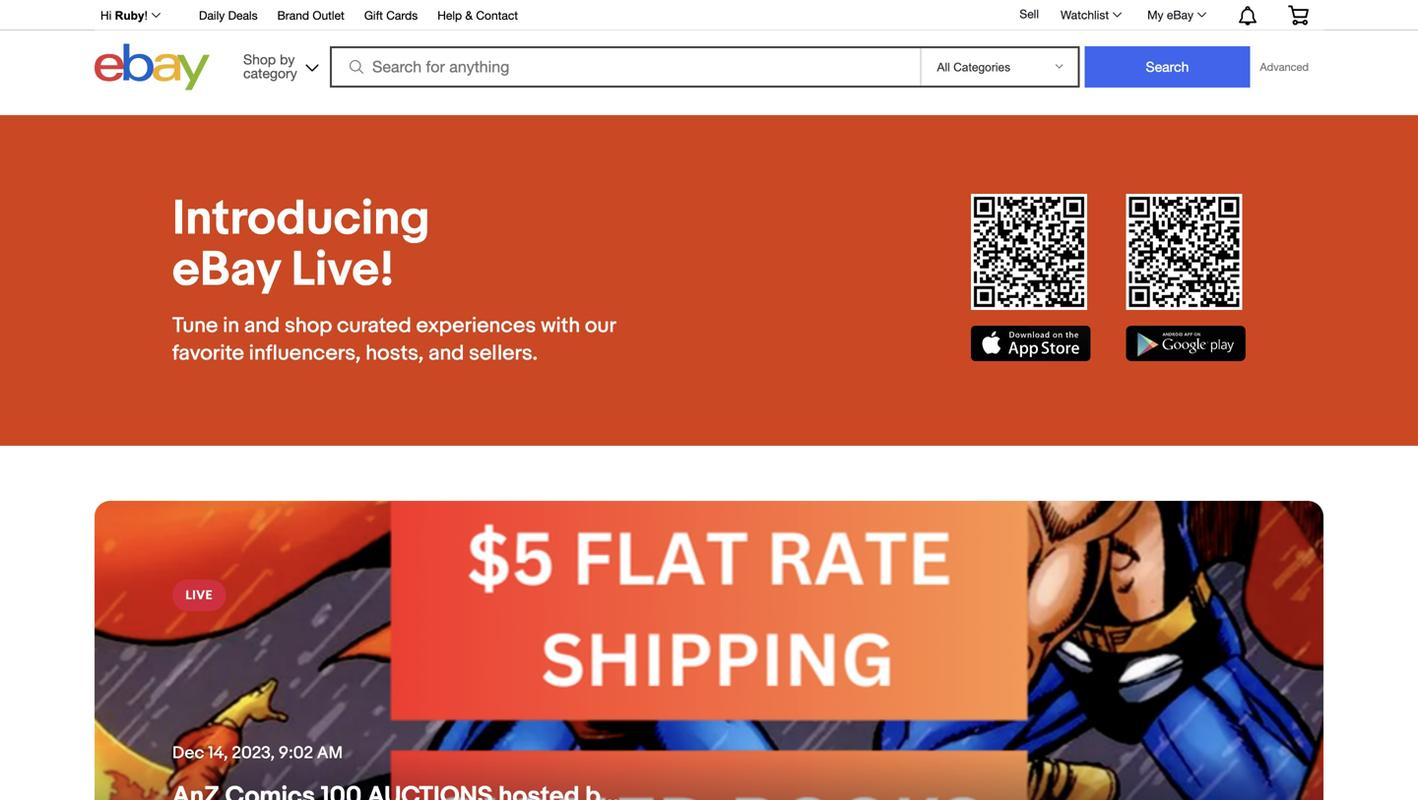 Task type: describe. For each thing, give the bounding box(es) containing it.
ebay for my
[[1167, 8, 1194, 22]]

hi
[[100, 9, 112, 22]]

sell link
[[1011, 7, 1048, 21]]

sell
[[1020, 7, 1039, 21]]

dec
[[172, 744, 204, 764]]

ruby
[[115, 9, 144, 22]]

live!
[[291, 241, 394, 300]]

by
[[280, 51, 295, 67]]

watchlist
[[1061, 8, 1109, 22]]

shop
[[243, 51, 276, 67]]

hosts,
[[366, 341, 424, 366]]

brand outlet link
[[277, 5, 345, 27]]

dec 14, 2023, 9:02 am
[[172, 744, 343, 764]]

in
[[223, 313, 239, 339]]

help
[[438, 8, 462, 22]]

shop by category button
[[234, 44, 323, 86]]

tune in and shop curated experiences with our favorite influencers, hosts, and sellers.
[[172, 313, 616, 366]]

advanced link
[[1250, 47, 1319, 87]]

brand
[[277, 8, 309, 22]]

shop by category
[[243, 51, 297, 81]]

live
[[186, 589, 213, 604]]

introducing ebay live!
[[172, 190, 430, 300]]

contact
[[476, 8, 518, 22]]

my
[[1148, 8, 1164, 22]]

1 vertical spatial and
[[429, 341, 464, 366]]

14,
[[208, 744, 228, 764]]

influencers,
[[249, 341, 361, 366]]

sellers.
[[469, 341, 538, 366]]

daily deals link
[[199, 5, 258, 27]]

shop by category banner
[[90, 0, 1324, 115]]

none submit inside shop by category banner
[[1085, 46, 1250, 88]]

curated
[[337, 313, 411, 339]]

experiences
[[416, 313, 536, 339]]

&
[[465, 8, 473, 22]]

1 qrcode image from the left
[[971, 194, 1088, 310]]

Search for anything text field
[[333, 48, 916, 86]]



Task type: locate. For each thing, give the bounding box(es) containing it.
our
[[585, 313, 616, 339]]

0 vertical spatial and
[[244, 313, 280, 339]]

outlet
[[313, 8, 345, 22]]

category
[[243, 65, 297, 81]]

0 horizontal spatial qrcode image
[[971, 194, 1088, 310]]

advanced
[[1260, 61, 1309, 73]]

2 qrcode image from the left
[[1126, 194, 1243, 310]]

0 vertical spatial ebay
[[1167, 8, 1194, 22]]

0 horizontal spatial ebay
[[172, 241, 280, 300]]

!
[[144, 9, 148, 22]]

ebay
[[1167, 8, 1194, 22], [172, 241, 280, 300]]

0 horizontal spatial and
[[244, 313, 280, 339]]

ebay up 'in'
[[172, 241, 280, 300]]

my ebay link
[[1137, 3, 1215, 27]]

2023,
[[232, 744, 275, 764]]

daily deals
[[199, 8, 258, 22]]

your shopping cart image
[[1287, 5, 1310, 25]]

introducing
[[172, 190, 430, 249]]

favorite
[[172, 341, 244, 366]]

shop
[[285, 313, 332, 339]]

1 horizontal spatial qrcode image
[[1126, 194, 1243, 310]]

introducing<br/>ebay live! element
[[172, 190, 654, 300]]

1 horizontal spatial and
[[429, 341, 464, 366]]

help & contact
[[438, 8, 518, 22]]

and down the experiences
[[429, 341, 464, 366]]

None submit
[[1085, 46, 1250, 88]]

1 vertical spatial ebay
[[172, 241, 280, 300]]

gift cards
[[364, 8, 418, 22]]

and right 'in'
[[244, 313, 280, 339]]

ebay right my
[[1167, 8, 1194, 22]]

9:02
[[279, 744, 313, 764]]

ebay inside account navigation
[[1167, 8, 1194, 22]]

hi ruby !
[[100, 9, 148, 22]]

and
[[244, 313, 280, 339], [429, 341, 464, 366]]

ebay inside introducing ebay live!
[[172, 241, 280, 300]]

deals
[[228, 8, 258, 22]]

tune
[[172, 313, 218, 339]]

ebay for introducing
[[172, 241, 280, 300]]

qrcode image
[[971, 194, 1088, 310], [1126, 194, 1243, 310]]

1 horizontal spatial ebay
[[1167, 8, 1194, 22]]

my ebay
[[1148, 8, 1194, 22]]

help & contact link
[[438, 5, 518, 27]]

gift
[[364, 8, 383, 22]]

gift cards link
[[364, 5, 418, 27]]

with
[[541, 313, 580, 339]]

watchlist link
[[1050, 3, 1131, 27]]

am
[[317, 744, 343, 764]]

brand outlet
[[277, 8, 345, 22]]

daily
[[199, 8, 225, 22]]

cards
[[386, 8, 418, 22]]

account navigation
[[90, 0, 1324, 31]]



Task type: vqa. For each thing, say whether or not it's contained in the screenshot.
Equipment within Yard, Garden & Outdoor Living Items Tools & Workshop Equipment Home Improvement Kitchen, Dining & Bar Supplies
no



